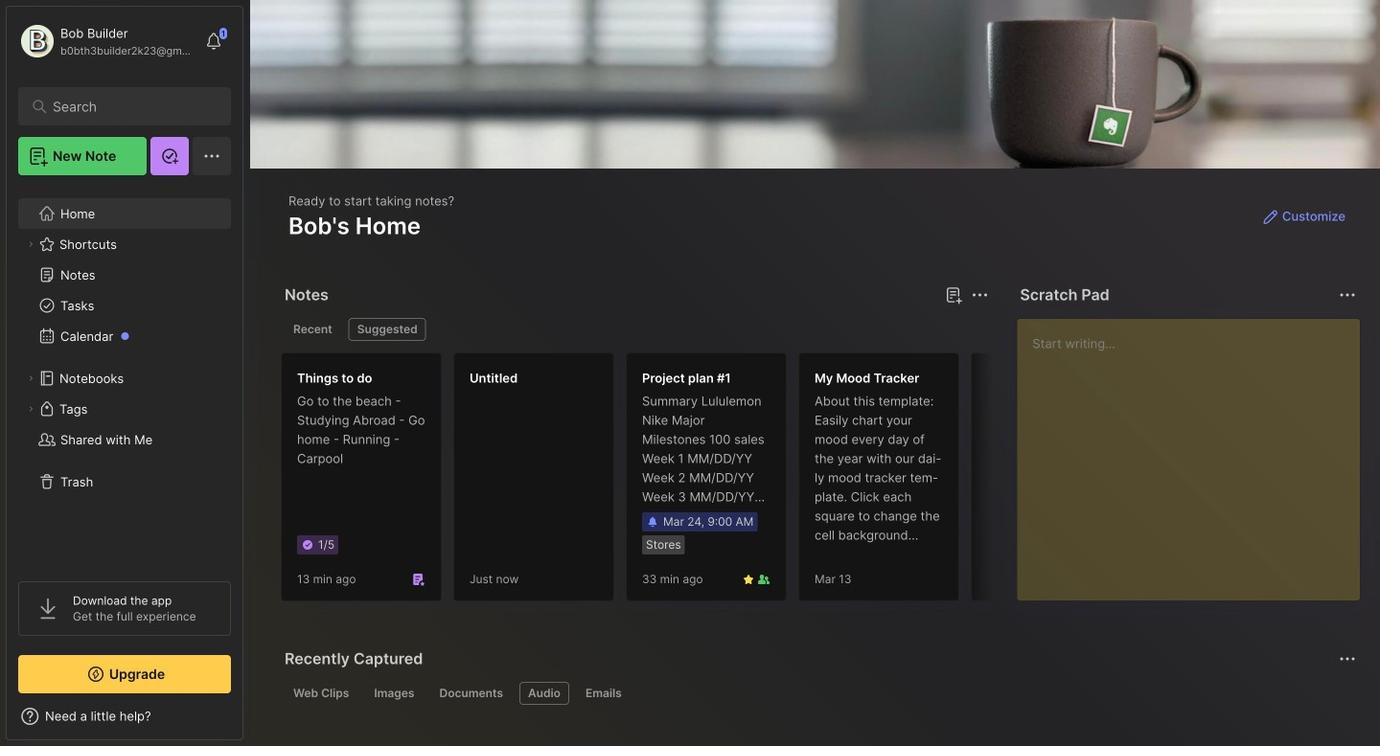 Task type: describe. For each thing, give the bounding box(es) containing it.
expand notebooks image
[[25, 373, 36, 385]]

2 more actions field from the left
[[1335, 282, 1362, 309]]

2 more actions image from the left
[[1337, 284, 1360, 307]]

Account field
[[18, 22, 196, 60]]

1 more actions image from the left
[[969, 284, 992, 307]]

tree inside "main" element
[[7, 187, 243, 565]]

none search field inside "main" element
[[53, 95, 206, 118]]

1 tab list from the top
[[285, 318, 986, 341]]

main element
[[0, 0, 249, 747]]



Task type: vqa. For each thing, say whether or not it's contained in the screenshot.
'Start writing…' text field
yes



Task type: locate. For each thing, give the bounding box(es) containing it.
Search text field
[[53, 98, 206, 116]]

2 tab list from the top
[[285, 683, 1354, 706]]

tree
[[7, 187, 243, 565]]

1 horizontal spatial more actions image
[[1337, 284, 1360, 307]]

0 horizontal spatial more actions image
[[969, 284, 992, 307]]

0 horizontal spatial more actions field
[[967, 282, 994, 309]]

1 horizontal spatial more actions field
[[1335, 282, 1362, 309]]

tab
[[285, 318, 341, 341], [349, 318, 426, 341], [285, 683, 358, 706], [366, 683, 423, 706], [431, 683, 512, 706], [520, 683, 570, 706], [577, 683, 631, 706]]

row group
[[281, 353, 1144, 614]]

click to collapse image
[[242, 712, 257, 735]]

More actions field
[[967, 282, 994, 309], [1335, 282, 1362, 309]]

WHAT'S NEW field
[[7, 702, 243, 733]]

tab list
[[285, 318, 986, 341], [285, 683, 1354, 706]]

None search field
[[53, 95, 206, 118]]

1 vertical spatial tab list
[[285, 683, 1354, 706]]

more actions image
[[969, 284, 992, 307], [1337, 284, 1360, 307]]

Start writing… text field
[[1033, 319, 1360, 586]]

1 more actions field from the left
[[967, 282, 994, 309]]

0 vertical spatial tab list
[[285, 318, 986, 341]]

expand tags image
[[25, 404, 36, 415]]



